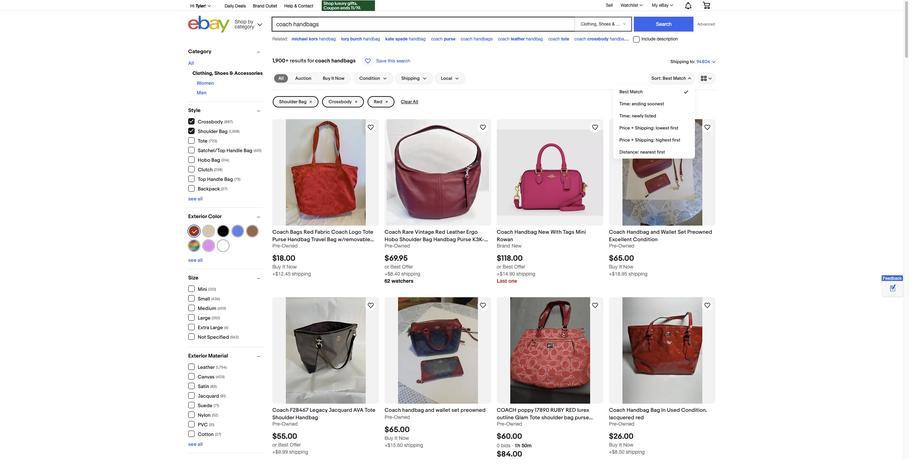 Task type: locate. For each thing, give the bounding box(es) containing it.
buy inside $65.00 buy it now +$18.95 shipping
[[610, 265, 618, 270]]

coach rare vintage red leather ergo hobo shoulder bag handbag purse k3k- 9219
[[385, 229, 485, 251]]

tory burch handbag
[[341, 36, 380, 42]]

+$12.45
[[273, 272, 291, 277]]

1 all from the top
[[198, 196, 203, 202]]

coach handbag and wallet set preowned image
[[398, 298, 478, 405]]

mini
[[576, 229, 586, 236], [198, 287, 207, 293]]

shipping right +$9.99
[[289, 450, 308, 456]]

coach for coach handbag bag in used condition. lacquered red pre-owned
[[610, 408, 626, 415]]

owned up '$55.00'
[[282, 422, 298, 428]]

1 vertical spatial match
[[630, 89, 643, 95]]

description
[[657, 37, 679, 42]]

handbag up "red"
[[627, 408, 650, 415]]

1 vertical spatial condition
[[634, 237, 658, 243]]

bag
[[645, 37, 653, 42], [565, 415, 574, 422]]

now
[[335, 76, 345, 81], [287, 265, 297, 270], [624, 265, 634, 270], [399, 436, 409, 442], [624, 443, 634, 449]]

handbag inside coach bags red fabric coach logo tote purse handbag travel bag w/removable pouch
[[288, 237, 310, 243]]

brand
[[253, 4, 265, 9], [497, 243, 511, 249]]

and inside coach handbag and wallet set preowned excellent condition pre-owned
[[651, 229, 660, 236]]

pre-owned up "$69.95"
[[385, 243, 410, 249]]

offer for $118.00
[[515, 265, 526, 270]]

coach handbags
[[461, 37, 493, 42]]

1 horizontal spatial pre-owned
[[385, 243, 410, 249]]

owned inside 'coach handbag bag in used condition. lacquered red pre-owned'
[[619, 422, 635, 428]]

0 vertical spatial shipping:
[[636, 125, 655, 131]]

local button
[[435, 73, 466, 84]]

with
[[551, 229, 562, 236]]

1 horizontal spatial and
[[651, 229, 660, 236]]

0 vertical spatial time:
[[620, 101, 631, 107]]

advanced
[[698, 22, 716, 26]]

coach for crossbody
[[575, 37, 587, 42]]

time: left the "newly"
[[620, 113, 631, 119]]

shipping inside $65.00 buy it now +$15.60 shipping
[[405, 443, 424, 449]]

coach handbag and wallet set preowned pre-owned
[[385, 408, 486, 421]]

crossbody down buy it now link
[[329, 99, 352, 105]]

set
[[678, 229, 687, 236]]

new left with
[[539, 229, 550, 236]]

owned up $65.00 buy it now +$15.60 shipping
[[394, 415, 410, 421]]

buy inside $65.00 buy it now +$15.60 shipping
[[385, 436, 394, 442]]

coach inside coach handbag new with tags mini rowan brand new
[[497, 229, 514, 236]]

all up size at left bottom
[[198, 258, 203, 264]]

1 vertical spatial see all
[[188, 258, 203, 264]]

pre-owned up $60.00
[[497, 422, 523, 428]]

or inside $69.95 or best offer +$8.40 shipping 62 watchers
[[385, 265, 389, 270]]

coach f28467 legacy jacquard ava tote shoulder handbag link
[[273, 407, 379, 422]]

1 price from the top
[[620, 125, 631, 131]]

1 vertical spatial all
[[279, 76, 284, 81]]

handbag inside coach poppy 17890 ruby red lurex outline glam tote shoulder bag purse handbag
[[497, 423, 519, 429]]

1 vertical spatial $65.00
[[385, 426, 410, 436]]

bag
[[299, 99, 307, 105], [219, 128, 228, 135], [244, 148, 253, 154], [212, 157, 220, 163], [224, 176, 233, 183], [327, 237, 337, 243], [423, 237, 433, 243], [651, 408, 661, 415]]

leather inside "coach rare vintage red leather ergo hobo shoulder bag handbag purse k3k- 9219"
[[447, 229, 465, 236]]

distance:
[[620, 150, 640, 155]]

coach inside coach handbag and wallet set preowned pre-owned
[[385, 408, 401, 415]]

all down cotton
[[198, 442, 203, 448]]

suede
[[198, 403, 213, 409]]

best inside $69.95 or best offer +$8.40 shipping 62 watchers
[[391, 265, 401, 270]]

or inside $118.00 or best offer +$14.90 shipping last one
[[497, 265, 502, 270]]

it
[[332, 76, 334, 81], [283, 265, 286, 270], [620, 265, 622, 270], [395, 436, 398, 442], [620, 443, 622, 449]]

see all button down backpack
[[188, 196, 203, 202]]

coach inside 'coach handbag bag in used condition. lacquered red pre-owned'
[[610, 408, 626, 415]]

pre- up $26.00
[[610, 422, 619, 428]]

it inside $18.00 buy it now +$12.45 shipping
[[283, 265, 286, 270]]

brand inside 'link'
[[253, 4, 265, 9]]

0 vertical spatial see
[[188, 196, 197, 202]]

buy up +$18.95
[[610, 265, 618, 270]]

handbag down outline
[[497, 423, 519, 429]]

1h
[[515, 443, 521, 449]]

k3k-
[[473, 237, 485, 243]]

condition right the excellent
[[634, 237, 658, 243]]

2 horizontal spatial pre-owned
[[497, 422, 523, 428]]

0 horizontal spatial hobo
[[198, 157, 210, 163]]

2 price from the top
[[620, 138, 631, 143]]

1 vertical spatial (27)
[[215, 433, 221, 437]]

0 horizontal spatial handle
[[207, 176, 223, 183]]

0 horizontal spatial condition
[[360, 76, 380, 81]]

coach tote
[[549, 36, 570, 42]]

coach left tote on the top
[[549, 37, 560, 42]]

1 vertical spatial brand
[[497, 243, 511, 249]]

coach right coach purse on the top of the page
[[461, 37, 473, 42]]

tote right ava
[[365, 408, 376, 415]]

now down $18.00 at the left bottom of page
[[287, 265, 297, 270]]

see all up size at left bottom
[[188, 258, 203, 264]]

match up ending
[[630, 89, 643, 95]]

nearest
[[641, 150, 657, 155]]

material
[[208, 353, 228, 360]]

2 vertical spatial +
[[632, 138, 635, 143]]

1 vertical spatial jacquard
[[329, 408, 352, 415]]

shipping button
[[396, 73, 433, 84]]

handbag inside the coach f28467 legacy jacquard ava tote shoulder handbag pre-owned
[[296, 415, 318, 422]]

1 horizontal spatial or
[[385, 265, 389, 270]]

mini up small at bottom left
[[198, 287, 207, 293]]

crossbody
[[588, 36, 609, 42]]

owned
[[282, 243, 298, 249], [394, 243, 410, 249], [619, 243, 635, 249], [394, 415, 410, 421], [282, 422, 298, 428], [507, 422, 523, 428], [619, 422, 635, 428]]

time: for time: newly listed
[[620, 113, 631, 119]]

None submit
[[635, 17, 694, 32]]

see all button down cotton
[[188, 442, 203, 448]]

$69.95 or best offer +$8.40 shipping 62 watchers
[[385, 255, 421, 284]]

offer inside $69.95 or best offer +$8.40 shipping 62 watchers
[[402, 265, 413, 270]]

leather left ergo
[[447, 229, 465, 236]]

see all button up size at left bottom
[[188, 258, 203, 264]]

handbag inside tory burch handbag
[[364, 37, 380, 42]]

0 vertical spatial see all
[[188, 196, 203, 202]]

coach f28467 legacy jacquard ava tote shoulder handbag image
[[286, 298, 366, 405]]

time: down best match
[[620, 101, 631, 107]]

coach f28467 legacy jacquard ava tote shoulder handbag heading
[[273, 408, 376, 422]]

+ down the "newly"
[[632, 125, 635, 131]]

red inside "coach rare vintage red leather ergo hobo shoulder bag handbag purse k3k- 9219"
[[436, 229, 446, 236]]

owned up $65.00 buy it now +$18.95 shipping on the right of page
[[619, 243, 635, 249]]

now inside $26.00 buy it now +$8.50 shipping
[[624, 443, 634, 449]]

tyler
[[196, 3, 205, 9]]

it for lacquered
[[620, 443, 622, 449]]

outlet
[[266, 4, 277, 9]]

0 horizontal spatial leather
[[198, 365, 215, 371]]

condition down save
[[360, 76, 380, 81]]

2 time: from the top
[[620, 113, 631, 119]]

(6)
[[224, 326, 229, 330]]

0 horizontal spatial offer
[[290, 443, 301, 449]]

1 horizontal spatial all link
[[274, 74, 288, 83]]

1 horizontal spatial purse
[[575, 415, 590, 422]]

3 see all from the top
[[188, 442, 203, 448]]

0 horizontal spatial crossbody
[[198, 119, 223, 125]]

0 vertical spatial (27)
[[221, 187, 228, 191]]

now inside $65.00 buy it now +$15.60 shipping
[[399, 436, 409, 442]]

$65.00 inside $65.00 buy it now +$18.95 shipping
[[610, 255, 635, 264]]

backpack
[[198, 186, 220, 192]]

tote inside the coach f28467 legacy jacquard ava tote shoulder handbag pre-owned
[[365, 408, 376, 415]]

1 horizontal spatial jacquard
[[329, 408, 352, 415]]

coach for coach bags red fabric coach logo tote purse handbag travel bag w/removable pouch
[[273, 229, 289, 236]]

0 vertical spatial first
[[671, 125, 679, 131]]

2 see from the top
[[188, 258, 197, 264]]

coach for tote
[[549, 37, 560, 42]]

(723)
[[209, 139, 217, 143]]

by
[[248, 19, 254, 24]]

tote right logo
[[363, 229, 374, 236]]

shipping right +$18.95
[[629, 272, 648, 277]]

(403)
[[216, 375, 225, 380]]

exterior for exterior material
[[188, 353, 207, 360]]

handbag inside michael kors handbag
[[319, 37, 336, 42]]

1 vertical spatial &
[[230, 70, 233, 76]]

2 see all button from the top
[[188, 258, 203, 264]]

(27) inside cotton (27)
[[215, 433, 221, 437]]

bag inside 'coach handbag bag in used condition. lacquered red pre-owned'
[[651, 408, 661, 415]]

3 all from the top
[[198, 442, 203, 448]]

1 vertical spatial +
[[632, 125, 635, 131]]

0 vertical spatial +
[[286, 58, 289, 64]]

it inside $65.00 buy it now +$15.60 shipping
[[395, 436, 398, 442]]

1 vertical spatial handle
[[207, 176, 223, 183]]

main content containing $18.00
[[270, 45, 719, 460]]

see all for material
[[188, 442, 203, 448]]

handbag
[[319, 37, 336, 42], [364, 37, 380, 42], [409, 37, 426, 42], [527, 37, 543, 42], [610, 37, 627, 42], [403, 408, 424, 415], [497, 423, 519, 429]]

watch coach handbag and wallet set preowned excellent condition image
[[704, 123, 712, 132]]

and inside coach handbag and wallet set preowned pre-owned
[[426, 408, 435, 415]]

my
[[653, 3, 658, 8]]

purse down "shop by category" banner
[[444, 36, 456, 42]]

coach handbag new with tags mini rowan heading
[[497, 229, 586, 243]]

shipping right +$8.50
[[626, 450, 645, 456]]

now inside $65.00 buy it now +$18.95 shipping
[[624, 265, 634, 270]]

1 horizontal spatial brand
[[497, 243, 511, 249]]

get the coupon image
[[322, 0, 375, 11]]

1 vertical spatial exterior
[[188, 353, 207, 360]]

2 exterior from the top
[[188, 353, 207, 360]]

or for $118.00
[[497, 265, 502, 270]]

now for lacquered
[[624, 443, 634, 449]]

exterior left color
[[188, 214, 207, 220]]

it inside $26.00 buy it now +$8.50 shipping
[[620, 443, 622, 449]]

wallet
[[662, 229, 677, 236]]

include
[[642, 37, 656, 42]]

bag left "(601)"
[[244, 148, 253, 154]]

1 horizontal spatial offer
[[402, 265, 413, 270]]

jacquard left ava
[[329, 408, 352, 415]]

purse down lurex
[[575, 415, 590, 422]]

$65.00 for excellent
[[610, 255, 635, 264]]

first for price + shipping: highest first
[[673, 138, 681, 143]]

all for material
[[198, 442, 203, 448]]

(83)
[[210, 385, 217, 389]]

handbag right burch
[[364, 37, 380, 42]]

1 horizontal spatial handbags
[[474, 37, 493, 42]]

pre-owned for $18.00
[[273, 243, 298, 249]]

travel
[[312, 237, 326, 243]]

best up +$14.90
[[503, 265, 513, 270]]

1 horizontal spatial shipping
[[671, 59, 690, 65]]

1 vertical spatial leather
[[198, 365, 215, 371]]

1 vertical spatial crossbody
[[198, 119, 223, 125]]

shipping for shipping to : 94804
[[671, 59, 690, 65]]

tote inside coach bags red fabric coach logo tote purse handbag travel bag w/removable pouch
[[363, 229, 374, 236]]

coach up $65.00 buy it now +$15.60 shipping
[[385, 408, 401, 415]]

best inside '$55.00 or best offer +$9.99 shipping'
[[279, 443, 289, 449]]

canvas
[[198, 374, 215, 381]]

0 horizontal spatial brand
[[253, 4, 265, 9]]

1 horizontal spatial mini
[[576, 229, 586, 236]]

1 vertical spatial bag
[[565, 415, 574, 422]]

2 vertical spatial all
[[413, 99, 419, 105]]

bag inside shoulder bag link
[[299, 99, 307, 105]]

best inside $118.00 or best offer +$14.90 shipping last one
[[503, 265, 513, 270]]

shoulder inside the coach f28467 legacy jacquard ava tote shoulder handbag pre-owned
[[273, 415, 295, 422]]

1 shipping: from the top
[[636, 125, 655, 131]]

0 vertical spatial $65.00
[[610, 255, 635, 264]]

crossbody inside main content
[[329, 99, 352, 105]]

0 vertical spatial all link
[[188, 60, 194, 66]]

offer down $118.00
[[515, 265, 526, 270]]

brand inside coach handbag new with tags mini rowan brand new
[[497, 243, 511, 249]]

exterior for exterior color
[[188, 214, 207, 220]]

handbag for spade
[[409, 37, 426, 42]]

3 see from the top
[[188, 442, 197, 448]]

watch coach handbag and wallet set preowned image
[[479, 302, 488, 310]]

0 vertical spatial mini
[[576, 229, 586, 236]]

red
[[374, 99, 383, 105], [304, 229, 314, 236], [436, 229, 446, 236]]

+$15.60
[[385, 443, 403, 449]]

0 vertical spatial &
[[295, 4, 297, 9]]

handbag inside coach crossbody handbag
[[610, 37, 627, 42]]

coach bags red fabric coach logo tote purse handbag travel bag w/removable pouch heading
[[273, 229, 375, 251]]

2 vertical spatial see all
[[188, 442, 203, 448]]

all down 1,900
[[279, 76, 284, 81]]

1 horizontal spatial leather
[[447, 229, 465, 236]]

shipping for coach handbag bag in used condition. lacquered red
[[626, 450, 645, 456]]

watch coach bags red fabric coach logo tote purse handbag travel bag w/removable pouch image
[[367, 123, 375, 132]]

lurex
[[578, 408, 590, 415]]

0 horizontal spatial red
[[304, 229, 314, 236]]

nylon
[[198, 413, 211, 419]]

bag left the description
[[645, 37, 653, 42]]

red down the condition dropdown button at the left top
[[374, 99, 383, 105]]

pre-owned
[[273, 243, 298, 249], [385, 243, 410, 249], [497, 422, 523, 428]]

coach up rowan in the right of the page
[[497, 229, 514, 236]]

& right help
[[295, 4, 297, 9]]

sell link
[[603, 3, 617, 8]]

purse
[[273, 237, 287, 243], [458, 237, 472, 243]]

large up extra
[[198, 315, 211, 322]]

offer
[[402, 265, 413, 270], [515, 265, 526, 270], [290, 443, 301, 449]]

0 vertical spatial see all button
[[188, 196, 203, 202]]

0 vertical spatial match
[[674, 76, 687, 81]]

bag down fabric
[[327, 237, 337, 243]]

size
[[188, 275, 199, 282]]

handbag inside coach handbag and wallet set preowned pre-owned
[[403, 408, 424, 415]]

time: for time: ending soonest
[[620, 101, 631, 107]]

buy up +$15.60
[[385, 436, 394, 442]]

first right lowest
[[671, 125, 679, 131]]

(27) inside backpack (27)
[[221, 187, 228, 191]]

it for pre-
[[395, 436, 398, 442]]

coach up 'lacquered' on the bottom of page
[[610, 408, 626, 415]]

coach inside coach leather handbag
[[498, 37, 510, 42]]

condition inside dropdown button
[[360, 76, 380, 81]]

1 exterior from the top
[[188, 214, 207, 220]]

coach down search for anything text box
[[431, 37, 443, 42]]

shipping inside '$55.00 or best offer +$9.99 shipping'
[[289, 450, 308, 456]]

offer inside $118.00 or best offer +$14.90 shipping last one
[[515, 265, 526, 270]]

& right the shoes
[[230, 70, 233, 76]]

shipping inside $18.00 buy it now +$12.45 shipping
[[292, 272, 311, 277]]

handbags
[[474, 37, 493, 42], [332, 58, 356, 64]]

tote inside coach poppy 17890 ruby red lurex outline glam tote shoulder bag purse handbag
[[530, 415, 541, 422]]

price for price + shipping: highest first
[[620, 138, 631, 143]]

shipping inside dropdown button
[[402, 76, 420, 81]]

(27) for exterior material
[[215, 433, 221, 437]]

0 vertical spatial brand
[[253, 4, 265, 9]]

1 vertical spatial large
[[210, 325, 223, 331]]

coach for coach handbag and wallet set preowned excellent condition pre-owned
[[610, 229, 626, 236]]

all for color
[[198, 258, 203, 264]]

all link down 1,900
[[274, 74, 288, 83]]

coach inside coach tote
[[549, 37, 560, 42]]

coach poppy 17890 ruby red lurex outline glam tote shoulder bag purse handbag image
[[511, 298, 591, 405]]

coach for coach f28467 legacy jacquard ava tote shoulder handbag pre-owned
[[273, 408, 289, 415]]

first for price + shipping: lowest first
[[671, 125, 679, 131]]

it up crossbody link
[[332, 76, 334, 81]]

0 vertical spatial shipping
[[671, 59, 690, 65]]

shipping inside shipping to : 94804
[[671, 59, 690, 65]]

shipping left to
[[671, 59, 690, 65]]

shoulder down f28467
[[273, 415, 295, 422]]

price up distance:
[[620, 138, 631, 143]]

0 vertical spatial all
[[198, 196, 203, 202]]

1 horizontal spatial crossbody
[[329, 99, 352, 105]]

handbag inside coach leather handbag
[[527, 37, 543, 42]]

or up +$14.90
[[497, 265, 502, 270]]

coach inside coach crossbody handbag
[[575, 37, 587, 42]]

owned inside coach handbag and wallet set preowned excellent condition pre-owned
[[619, 243, 635, 249]]

coach rare vintage red leather ergo hobo shoulder bag handbag purse k3k-9219 image
[[387, 119, 489, 226]]

0 horizontal spatial or
[[273, 443, 277, 449]]

1 horizontal spatial match
[[674, 76, 687, 81]]

coach handbag bag in used condition. lacquered red link
[[610, 407, 716, 422]]

account navigation
[[187, 0, 716, 12]]

coach inside "coach rare vintage red leather ergo hobo shoulder bag handbag purse k3k- 9219"
[[385, 229, 401, 236]]

0 vertical spatial bag
[[645, 37, 653, 42]]

daily deals
[[225, 4, 246, 9]]

main content
[[270, 45, 719, 460]]

2 vertical spatial see all button
[[188, 442, 203, 448]]

crossbody for crossbody
[[329, 99, 352, 105]]

large down the (352) on the bottom of page
[[210, 325, 223, 331]]

jacquard
[[198, 394, 219, 400], [329, 408, 352, 415]]

shoulder bag (1,358)
[[198, 128, 240, 135]]

exterior material
[[188, 353, 228, 360]]

+ for price + shipping: highest first
[[632, 138, 635, 143]]

coach
[[431, 37, 443, 42], [461, 37, 473, 42], [498, 37, 510, 42], [549, 37, 560, 42], [575, 37, 587, 42], [633, 37, 644, 42], [315, 58, 330, 64]]

bag inside coach bags red fabric coach logo tote purse handbag travel bag w/removable pouch
[[327, 237, 337, 243]]

burch
[[351, 36, 362, 42]]

2 vertical spatial see
[[188, 442, 197, 448]]

it inside $65.00 buy it now +$18.95 shipping
[[620, 265, 622, 270]]

1 vertical spatial see all button
[[188, 258, 203, 264]]

price for price + shipping: lowest first
[[620, 125, 631, 131]]

crossbody for crossbody (887)
[[198, 119, 223, 125]]

cotton
[[198, 432, 214, 438]]

handbag left with
[[515, 229, 538, 236]]

offer down "$69.95"
[[402, 265, 413, 270]]

or inside '$55.00 or best offer +$9.99 shipping'
[[273, 443, 277, 449]]

watchers
[[392, 278, 414, 284]]

watchlist link
[[617, 1, 647, 10]]

(887)
[[224, 120, 233, 124]]

1 horizontal spatial condition
[[634, 237, 658, 243]]

shipping: for highest
[[636, 138, 655, 143]]

coach inside coach handbag and wallet set preowned excellent condition pre-owned
[[610, 229, 626, 236]]

pre- inside the coach f28467 legacy jacquard ava tote shoulder handbag pre-owned
[[273, 422, 282, 428]]

0 horizontal spatial handbags
[[332, 58, 356, 64]]

listing options selector. gallery view selected. image
[[702, 76, 713, 81]]

1 vertical spatial and
[[426, 408, 435, 415]]

1 vertical spatial hobo
[[385, 237, 399, 243]]

handbag down vintage
[[434, 237, 456, 243]]

handbag inside "coach rare vintage red leather ergo hobo shoulder bag handbag purse k3k- 9219"
[[434, 237, 456, 243]]

tote
[[562, 36, 570, 42]]

time: ending soonest
[[620, 101, 665, 107]]

now down $26.00
[[624, 443, 634, 449]]

(27) for style
[[221, 187, 228, 191]]

coach left f28467
[[273, 408, 289, 415]]

purse down ergo
[[458, 237, 472, 243]]

1 time: from the top
[[620, 101, 631, 107]]

shipping for coach handbag and wallet set preowned excellent condition
[[629, 272, 648, 277]]

2 shipping: from the top
[[636, 138, 655, 143]]

size button
[[188, 275, 264, 282]]

0 vertical spatial handle
[[227, 148, 243, 154]]

$65.00 up +$15.60
[[385, 426, 410, 436]]

3 see all button from the top
[[188, 442, 203, 448]]

coach bag
[[633, 37, 653, 42]]

2 horizontal spatial or
[[497, 265, 502, 270]]

1,900 + results for coach handbags
[[273, 58, 356, 64]]

2 all from the top
[[198, 258, 203, 264]]

0 horizontal spatial $65.00
[[385, 426, 410, 436]]

1 horizontal spatial handle
[[227, 148, 243, 154]]

condition button
[[354, 73, 394, 84]]

1 horizontal spatial $65.00
[[610, 255, 635, 264]]

0 horizontal spatial shipping
[[402, 76, 420, 81]]

watch coach f28467 legacy jacquard ava tote shoulder handbag image
[[367, 302, 375, 310]]

0 vertical spatial leather
[[447, 229, 465, 236]]

shipping inside $26.00 buy it now +$8.50 shipping
[[626, 450, 645, 456]]

shipping for coach f28467 legacy jacquard ava tote shoulder handbag
[[289, 450, 308, 456]]

1 vertical spatial new
[[512, 243, 522, 249]]

match down shipping to : 94804
[[674, 76, 687, 81]]

1 vertical spatial price
[[620, 138, 631, 143]]

coach inside coach purse
[[431, 37, 443, 42]]

$65.00 inside $65.00 buy it now +$15.60 shipping
[[385, 426, 410, 436]]

condition.
[[682, 408, 708, 415]]

0 horizontal spatial pre-owned
[[273, 243, 298, 249]]

pre- inside coach handbag and wallet set preowned pre-owned
[[385, 415, 394, 421]]

best up +$8.40
[[391, 265, 401, 270]]

handle for top
[[207, 176, 223, 183]]

buy down 1,900 + results for coach handbags
[[323, 76, 331, 81]]

coach handbag bag in used condition. lacquered red pre-owned
[[610, 408, 708, 428]]

coach for coach rare vintage red leather ergo hobo shoulder bag handbag purse k3k- 9219
[[385, 229, 401, 236]]

watch coach poppy 17890 ruby red lurex outline glam tote shoulder bag purse handbag image
[[591, 302, 600, 310]]

2 see all from the top
[[188, 258, 203, 264]]

bags
[[290, 229, 303, 236]]

shop by category banner
[[187, 0, 716, 34]]

tote down "17890"
[[530, 415, 541, 422]]

handbag up the excellent
[[627, 229, 650, 236]]

shop by category button
[[232, 16, 264, 31]]

coach poppy 17890 ruby red lurex outline glam tote shoulder bag purse handbag heading
[[497, 408, 593, 429]]

bag inside "coach rare vintage red leather ergo hobo shoulder bag handbag purse k3k- 9219"
[[423, 237, 433, 243]]

purse up pouch
[[273, 237, 287, 243]]

Search for anything text field
[[273, 17, 574, 31]]

first
[[671, 125, 679, 131], [673, 138, 681, 143], [658, 150, 666, 155]]

sort:
[[652, 76, 662, 81]]

1 purse from the left
[[273, 237, 287, 243]]

see all down cotton
[[188, 442, 203, 448]]

first down "highest" at the top right of the page
[[658, 150, 666, 155]]

backpack (27)
[[198, 186, 228, 192]]

handbag right leather
[[527, 37, 543, 42]]

or up +$9.99
[[273, 443, 277, 449]]

shipping inside $65.00 buy it now +$18.95 shipping
[[629, 272, 648, 277]]

$18.00 buy it now +$12.45 shipping
[[273, 255, 311, 277]]

0 horizontal spatial purse
[[273, 237, 287, 243]]

pre- up '$55.00'
[[273, 422, 282, 428]]

or for $69.95
[[385, 265, 389, 270]]

0 vertical spatial and
[[651, 229, 660, 236]]

shipping inside $118.00 or best offer +$14.90 shipping last one
[[517, 272, 536, 277]]

shoes
[[215, 70, 229, 76]]

hobo inside "coach rare vintage red leather ergo hobo shoulder bag handbag purse k3k- 9219"
[[385, 237, 399, 243]]

0 horizontal spatial all
[[188, 60, 194, 66]]

coach for leather
[[498, 37, 510, 42]]

coach inside the coach f28467 legacy jacquard ava tote shoulder handbag pre-owned
[[273, 408, 289, 415]]

1 vertical spatial shipping
[[402, 76, 420, 81]]

0 vertical spatial price
[[620, 125, 631, 131]]

pre- up $65.00 buy it now +$15.60 shipping
[[385, 415, 394, 421]]

buy up +$12.45
[[273, 265, 281, 270]]

0 vertical spatial exterior
[[188, 214, 207, 220]]

handbag for burch
[[364, 37, 380, 42]]

buy up +$8.50
[[610, 443, 618, 449]]

coach purse
[[431, 36, 456, 42]]

$118.00
[[497, 255, 523, 264]]

pre-owned for $60.00
[[497, 422, 523, 428]]

handbag for crossbody
[[610, 37, 627, 42]]

my ebay link
[[649, 1, 677, 10]]

all down backpack
[[198, 196, 203, 202]]

1 horizontal spatial new
[[539, 229, 550, 236]]

2 horizontal spatial offer
[[515, 265, 526, 270]]

ruby
[[551, 408, 565, 415]]

shoulder inside "coach rare vintage red leather ergo hobo shoulder bag handbag purse k3k- 9219"
[[400, 237, 422, 243]]

shipping: for lowest
[[636, 125, 655, 131]]

buy inside $26.00 buy it now +$8.50 shipping
[[610, 443, 618, 449]]

price + shipping: lowest first link
[[614, 122, 695, 134]]

best inside 'link'
[[620, 89, 629, 95]]

$65.00 for pre-
[[385, 426, 410, 436]]

(352)
[[212, 316, 220, 321]]

handbags inside main content
[[332, 58, 356, 64]]

coach handbag and wallet set preowned excellent condition heading
[[610, 229, 713, 243]]

coach for purse
[[431, 37, 443, 42]]

0 vertical spatial purse
[[444, 36, 456, 42]]

michael
[[292, 36, 308, 42]]

shipping up one
[[517, 272, 536, 277]]

$65.00 up +$18.95
[[610, 255, 635, 264]]

+ for 1,900 + results for coach handbags
[[286, 58, 289, 64]]

purse inside coach poppy 17890 ruby red lurex outline glam tote shoulder bag purse handbag
[[575, 415, 590, 422]]

it for excellent
[[620, 265, 622, 270]]

best for $55.00
[[279, 443, 289, 449]]

1 vertical spatial handbags
[[332, 58, 356, 64]]

coach bags red fabric coach logo tote purse handbag travel bag w/removable pouch image
[[286, 119, 366, 226]]

see all button for material
[[188, 442, 203, 448]]

large (352)
[[198, 315, 220, 322]]

best inside dropdown button
[[663, 76, 673, 81]]

0 vertical spatial new
[[539, 229, 550, 236]]

brand left the outlet
[[253, 4, 265, 9]]

top
[[198, 176, 206, 183]]

2 purse from the left
[[458, 237, 472, 243]]

1 horizontal spatial bag
[[645, 37, 653, 42]]

0 horizontal spatial mini
[[198, 287, 207, 293]]

1 vertical spatial first
[[673, 138, 681, 143]]

1 vertical spatial purse
[[575, 415, 590, 422]]

buy for lacquered
[[610, 443, 618, 449]]

women link
[[197, 80, 214, 86]]

handbag inside the kate spade handbag
[[409, 37, 426, 42]]

best for $118.00
[[503, 265, 513, 270]]

coach up 9219
[[385, 229, 401, 236]]

handle up backpack (27) in the top left of the page
[[207, 176, 223, 183]]

jacquard up the suede (71) at left bottom
[[198, 394, 219, 400]]

first right "highest" at the top right of the page
[[673, 138, 681, 143]]

now up crossbody link
[[335, 76, 345, 81]]

clothing,
[[193, 70, 213, 76]]



Task type: describe. For each thing, give the bounding box(es) containing it.
coach handbag bag in used condition. lacquered red image
[[623, 298, 703, 405]]

lowest
[[656, 125, 670, 131]]

owned inside coach handbag and wallet set preowned pre-owned
[[394, 415, 410, 421]]

shipping inside $69.95 or best offer +$8.40 shipping 62 watchers
[[402, 272, 421, 277]]

vintage
[[415, 229, 435, 236]]

pvc
[[198, 422, 208, 428]]

cotton (27)
[[198, 432, 221, 438]]

related:
[[273, 37, 288, 42]]

distance: nearest first link
[[614, 146, 695, 159]]

(81)
[[220, 394, 226, 399]]

poppy
[[518, 408, 534, 415]]

suede (71)
[[198, 403, 219, 409]]

condition inside coach handbag and wallet set preowned excellent condition pre-owned
[[634, 237, 658, 243]]

highest
[[656, 138, 672, 143]]

extra
[[198, 325, 209, 331]]

lacquered
[[610, 415, 635, 422]]

crossbody link
[[323, 96, 364, 108]]

0 horizontal spatial purse
[[444, 36, 456, 42]]

coach handbag bag in used condition. lacquered red heading
[[610, 408, 708, 422]]

bag down (887)
[[219, 128, 228, 135]]

handbag for kors
[[319, 37, 336, 42]]

exterior color
[[188, 214, 222, 220]]

coach handbag new with tags mini rowan link
[[497, 229, 604, 243]]

legacy
[[310, 408, 328, 415]]

coach for coach handbag and wallet set preowned pre-owned
[[385, 408, 401, 415]]

time: newly listed
[[620, 113, 657, 119]]

$60.00
[[497, 433, 523, 442]]

save this search button
[[360, 55, 413, 67]]

bag inside coach poppy 17890 ruby red lurex outline glam tote shoulder bag purse handbag
[[565, 415, 574, 422]]

preowned
[[688, 229, 713, 236]]

owned up "$69.95"
[[394, 243, 410, 249]]

coach handbag and wallet set preowned heading
[[385, 408, 486, 415]]

sell
[[607, 3, 613, 8]]

pre- up "$69.95"
[[385, 243, 394, 249]]

$65.00 buy it now +$15.60 shipping
[[385, 426, 424, 449]]

contact
[[298, 4, 314, 9]]

coach handbag and wallet set preowned excellent condition image
[[623, 119, 703, 226]]

last
[[497, 278, 508, 284]]

f28467
[[290, 408, 309, 415]]

handbag inside coach handbag and wallet set preowned excellent condition pre-owned
[[627, 229, 650, 236]]

shipping for coach handbag and wallet set preowned
[[405, 443, 424, 449]]

shop
[[235, 19, 247, 24]]

pre- inside coach handbag and wallet set preowned excellent condition pre-owned
[[610, 243, 619, 249]]

coach right for on the top left of the page
[[315, 58, 330, 64]]

coach for coach handbag new with tags mini rowan brand new
[[497, 229, 514, 236]]

hi tyler !
[[191, 3, 206, 9]]

specified
[[207, 335, 229, 341]]

price + shipping: lowest first
[[620, 125, 679, 131]]

1 see from the top
[[188, 196, 197, 202]]

shipping for coach bags red fabric coach logo tote purse handbag travel bag w/removable pouch
[[292, 272, 311, 277]]

coach handbag new with tags mini rowan brand new
[[497, 229, 586, 249]]

1 see all button from the top
[[188, 196, 203, 202]]

watch coach handbag bag in used condition. lacquered red image
[[704, 302, 712, 310]]

owned up $60.00
[[507, 422, 523, 428]]

coach handbag new with tags mini rowan image
[[497, 130, 604, 216]]

women
[[197, 80, 214, 86]]

coach for handbags
[[461, 37, 473, 42]]

watch coach handbag new with tags mini rowan image
[[591, 123, 600, 132]]

exterior material button
[[188, 353, 264, 360]]

best for $69.95
[[391, 265, 401, 270]]

1 horizontal spatial red
[[374, 99, 383, 105]]

help
[[285, 4, 293, 9]]

clear all
[[401, 99, 419, 105]]

All selected text field
[[279, 75, 284, 82]]

0 vertical spatial large
[[198, 315, 211, 322]]

color
[[208, 214, 222, 220]]

accessories
[[235, 70, 263, 76]]

results
[[290, 58, 307, 64]]

1,900
[[273, 58, 286, 64]]

$55.00
[[273, 433, 298, 442]]

pre-owned for $69.95
[[385, 243, 410, 249]]

shoulder down all selected text box
[[279, 99, 298, 105]]

w/removable
[[338, 237, 371, 243]]

red
[[566, 408, 577, 415]]

(71)
[[214, 404, 219, 409]]

distance: nearest first
[[620, 150, 666, 155]]

and for wallet
[[426, 408, 435, 415]]

coach for bag
[[633, 37, 644, 42]]

leather
[[511, 36, 525, 42]]

2 horizontal spatial all
[[413, 99, 419, 105]]

owned inside the coach f28467 legacy jacquard ava tote shoulder handbag pre-owned
[[282, 422, 298, 428]]

shipping for shipping
[[402, 76, 420, 81]]

save
[[377, 58, 387, 64]]

0 horizontal spatial all link
[[188, 60, 194, 66]]

coach
[[497, 408, 517, 415]]

see all for color
[[188, 258, 203, 264]]

coach rare vintage red leather ergo hobo shoulder bag handbag purse k3k- 9219 link
[[385, 229, 492, 251]]

coach bags red fabric coach logo tote purse handbag travel bag w/removable pouch link
[[273, 229, 379, 251]]

coach rare vintage red leather ergo hobo shoulder bag handbag purse k3k- 9219 heading
[[385, 229, 488, 251]]

$26.00
[[610, 433, 634, 442]]

see all button for color
[[188, 258, 203, 264]]

!
[[205, 4, 206, 9]]

$55.00 or best offer +$9.99 shipping
[[273, 433, 308, 456]]

match inside 'link'
[[630, 89, 643, 95]]

tote left (723)
[[198, 138, 208, 144]]

buy inside $18.00 buy it now +$12.45 shipping
[[273, 265, 281, 270]]

category
[[188, 48, 212, 55]]

set
[[452, 408, 460, 415]]

1 vertical spatial mini
[[198, 287, 207, 293]]

medium (693)
[[198, 306, 226, 312]]

nylon (52)
[[198, 413, 218, 419]]

shoulder up tote (723)
[[198, 128, 218, 135]]

0 vertical spatial handbags
[[474, 37, 493, 42]]

now for excellent
[[624, 265, 634, 270]]

purse inside coach bags red fabric coach logo tote purse handbag travel bag w/removable pouch
[[273, 237, 287, 243]]

small (436)
[[198, 296, 220, 302]]

local
[[441, 76, 453, 81]]

now inside $18.00 buy it now +$12.45 shipping
[[287, 265, 297, 270]]

see for material
[[188, 442, 197, 448]]

0 vertical spatial all
[[188, 60, 194, 66]]

price + shipping: highest first link
[[614, 134, 695, 146]]

0
[[497, 444, 500, 449]]

watchlist
[[621, 3, 639, 8]]

satchel/top
[[198, 148, 226, 154]]

bag left the (314)
[[212, 157, 220, 163]]

coach handbag and wallet set preowned excellent condition link
[[610, 229, 716, 243]]

jacquard inside the coach f28467 legacy jacquard ava tote shoulder handbag pre-owned
[[329, 408, 352, 415]]

coach leather handbag
[[498, 36, 543, 42]]

handbag for leather
[[527, 37, 543, 42]]

0 horizontal spatial &
[[230, 70, 233, 76]]

best match
[[620, 89, 643, 95]]

satin (83)
[[198, 384, 217, 390]]

and for wallet
[[651, 229, 660, 236]]

& inside account "navigation"
[[295, 4, 297, 9]]

owned up $18.00 at the left bottom of page
[[282, 243, 298, 249]]

offer for $69.95
[[402, 265, 413, 270]]

2 vertical spatial first
[[658, 150, 666, 155]]

your shopping cart image
[[703, 2, 711, 9]]

all inside 'link'
[[279, 76, 284, 81]]

see for color
[[188, 258, 197, 264]]

94804
[[697, 59, 711, 65]]

handbag inside 'coach handbag bag in used condition. lacquered red pre-owned'
[[627, 408, 650, 415]]

purse inside "coach rare vintage red leather ergo hobo shoulder bag handbag purse k3k- 9219"
[[458, 237, 472, 243]]

handbag inside coach handbag new with tags mini rowan brand new
[[515, 229, 538, 236]]

pre- inside 'coach handbag bag in used condition. lacquered red pre-owned'
[[610, 422, 619, 428]]

style button
[[188, 107, 264, 114]]

0 vertical spatial jacquard
[[198, 394, 219, 400]]

buy for pre-
[[385, 436, 394, 442]]

pre- down coach
[[497, 422, 507, 428]]

now for pre-
[[399, 436, 409, 442]]

handle for satchel/top
[[227, 148, 243, 154]]

none submit inside "shop by category" banner
[[635, 17, 694, 32]]

my ebay
[[653, 3, 669, 8]]

clutch
[[198, 167, 213, 173]]

1 see all from the top
[[188, 196, 203, 202]]

buy for excellent
[[610, 265, 618, 270]]

$60.00 0 bids · 1h 50m
[[497, 433, 532, 449]]

pre- up $18.00 at the left bottom of page
[[273, 243, 282, 249]]

match inside dropdown button
[[674, 76, 687, 81]]

pouch
[[273, 244, 288, 251]]

bag left (73)
[[224, 176, 233, 183]]

0 horizontal spatial new
[[512, 243, 522, 249]]

advanced link
[[694, 17, 716, 31]]

red inside coach bags red fabric coach logo tote purse handbag travel bag w/removable pouch
[[304, 229, 314, 236]]

mini inside coach handbag new with tags mini rowan brand new
[[576, 229, 586, 236]]

shop by category
[[235, 19, 254, 29]]

$65.00 buy it now +$18.95 shipping
[[610, 255, 648, 277]]

offer inside '$55.00 or best offer +$9.99 shipping'
[[290, 443, 301, 449]]

watch coach rare vintage red leather ergo hobo shoulder bag handbag purse k3k-9219 image
[[479, 123, 488, 132]]

shoulder bag link
[[273, 96, 319, 108]]

michael kors handbag
[[292, 36, 336, 42]]

(693)
[[218, 307, 226, 311]]

help & contact
[[285, 4, 314, 9]]

price + shipping: highest first
[[620, 138, 681, 143]]

0 vertical spatial hobo
[[198, 157, 210, 163]]

(31)
[[209, 423, 215, 428]]

+ for price + shipping: lowest first
[[632, 125, 635, 131]]

(436)
[[212, 297, 220, 302]]

coach left logo
[[332, 229, 348, 236]]



Task type: vqa. For each thing, say whether or not it's contained in the screenshot.


